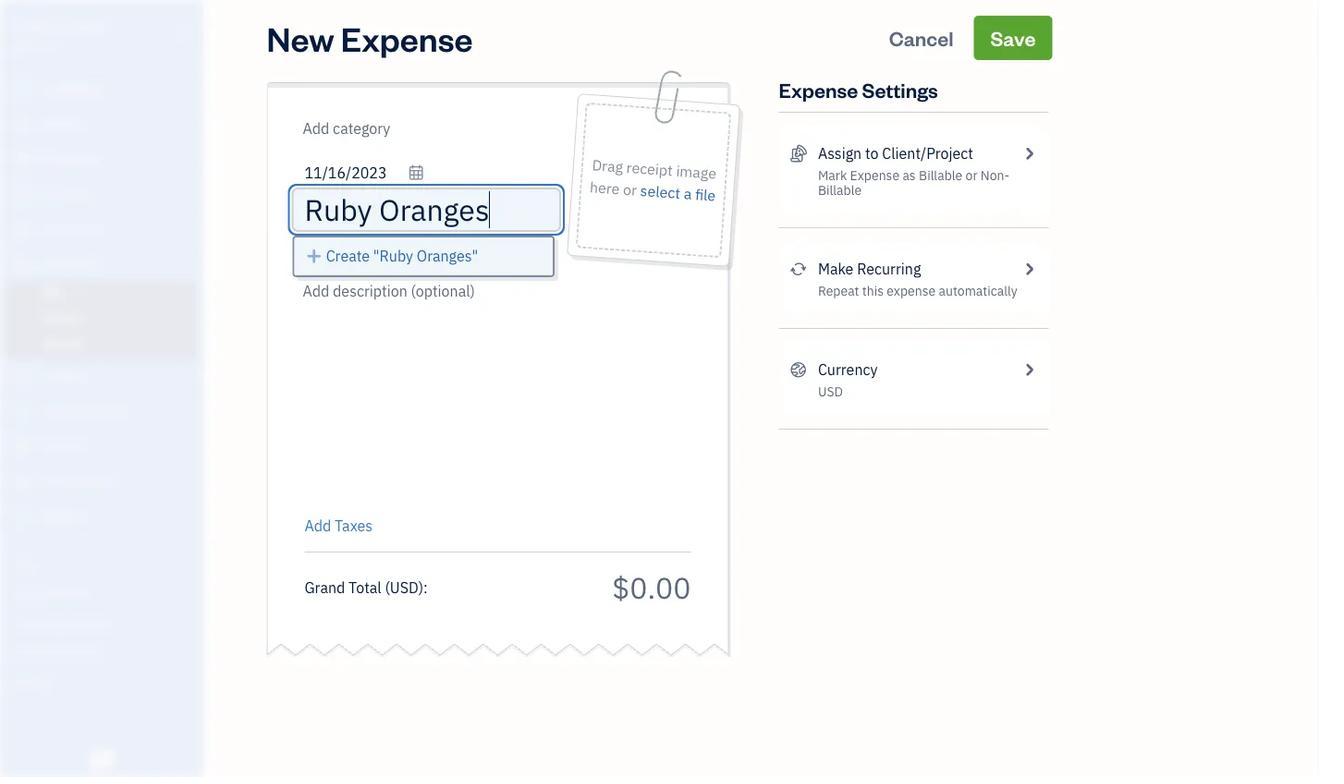 Task type: describe. For each thing, give the bounding box(es) containing it.
client/project
[[882, 144, 973, 163]]

or for mark expense as billable or non- billable
[[966, 167, 978, 184]]

create "ruby oranges" list box
[[294, 238, 553, 276]]

Amount (USD) text field
[[612, 568, 691, 607]]

report image
[[12, 509, 34, 527]]

this
[[862, 282, 884, 300]]

1 horizontal spatial usd
[[818, 383, 843, 400]]

new expense
[[267, 16, 473, 60]]

client image
[[12, 116, 34, 134]]

drag
[[591, 155, 624, 177]]

select
[[640, 181, 681, 203]]

drag receipt image here or
[[589, 155, 717, 200]]

receipt
[[626, 158, 673, 180]]

new
[[267, 16, 334, 60]]

repeat
[[818, 282, 859, 300]]

image
[[676, 161, 717, 183]]

make recurring
[[818, 259, 921, 279]]

a
[[683, 184, 692, 204]]

grand
[[305, 578, 345, 597]]

chart image
[[12, 473, 34, 492]]

1 horizontal spatial billable
[[919, 167, 963, 184]]

taxes
[[335, 516, 373, 536]]

expense settings
[[779, 76, 938, 103]]

items and services image
[[14, 615, 198, 630]]

save button
[[974, 16, 1053, 60]]

add taxes button
[[305, 515, 373, 537]]

expensesrebilling image
[[790, 142, 807, 165]]

main element
[[0, 0, 250, 778]]

project image
[[12, 368, 34, 386]]

or for drag receipt image here or
[[623, 180, 638, 200]]

Description text field
[[295, 280, 682, 502]]

automatically
[[939, 282, 1018, 300]]

select a file button
[[640, 179, 716, 207]]

settings image
[[14, 674, 198, 689]]

save
[[991, 25, 1036, 51]]

cancel button
[[873, 16, 970, 60]]

"ruby
[[373, 246, 413, 266]]

expense for new expense
[[341, 16, 473, 60]]



Task type: vqa. For each thing, say whether or not it's contained in the screenshot.
Oranges
yes



Task type: locate. For each thing, give the bounding box(es) containing it.
timer image
[[12, 403, 34, 422]]

chevronright image for assign to client/project
[[1021, 142, 1038, 165]]

usd down currency
[[818, 383, 843, 400]]

add
[[305, 516, 331, 536]]

ruby oranges owner
[[15, 16, 109, 52]]

expense inside the mark expense as billable or non- billable
[[850, 167, 900, 184]]

Merchant text field
[[305, 191, 557, 228]]

oranges"
[[417, 246, 478, 266]]

assign to client/project
[[818, 144, 973, 163]]

1 chevronright image from the top
[[1021, 142, 1038, 165]]

expense for mark expense as billable or non- billable
[[850, 167, 900, 184]]

refresh image
[[790, 258, 807, 280]]

here
[[589, 177, 620, 199]]

plus image
[[306, 245, 323, 267]]

or
[[966, 167, 978, 184], [623, 180, 638, 200]]

or inside the mark expense as billable or non- billable
[[966, 167, 978, 184]]

repeat this expense automatically
[[818, 282, 1018, 300]]

apps image
[[14, 556, 198, 570]]

select a file
[[640, 181, 716, 205]]

0 vertical spatial chevronright image
[[1021, 142, 1038, 165]]

usd
[[818, 383, 843, 400], [390, 578, 419, 597]]

recurring
[[857, 259, 921, 279]]

bank connections image
[[14, 644, 198, 659]]

mark expense as billable or non- billable
[[818, 167, 1010, 199]]

1 vertical spatial chevronright image
[[1021, 258, 1038, 280]]

(
[[385, 578, 390, 597]]

to
[[865, 144, 879, 163]]

1 vertical spatial expense
[[779, 76, 858, 103]]

dashboard image
[[12, 80, 34, 99]]

0 horizontal spatial billable
[[818, 182, 862, 199]]

payment image
[[12, 221, 34, 239]]

or inside drag receipt image here or
[[623, 180, 638, 200]]

billable
[[919, 167, 963, 184], [818, 182, 862, 199]]

grand total ( usd ):
[[305, 578, 428, 597]]

2 vertical spatial expense
[[850, 167, 900, 184]]

chevronright image for make recurring
[[1021, 258, 1038, 280]]

billable down the client/project
[[919, 167, 963, 184]]

1 vertical spatial usd
[[390, 578, 419, 597]]

currencyandlanguage image
[[790, 359, 807, 381]]

mark
[[818, 167, 847, 184]]

ruby
[[15, 16, 49, 36]]

1 horizontal spatial or
[[966, 167, 978, 184]]

file
[[695, 185, 716, 205]]

Category text field
[[303, 117, 461, 140]]

as
[[903, 167, 916, 184]]

settings
[[862, 76, 938, 103]]

chevronright image
[[1021, 359, 1038, 381]]

2 chevronright image from the top
[[1021, 258, 1038, 280]]

billable down assign
[[818, 182, 862, 199]]

0 vertical spatial usd
[[818, 383, 843, 400]]

expense
[[341, 16, 473, 60], [779, 76, 858, 103], [850, 167, 900, 184]]

cancel
[[889, 25, 954, 51]]

team members image
[[14, 585, 198, 600]]

create "ruby oranges"
[[326, 246, 478, 266]]

make
[[818, 259, 854, 279]]

currency
[[818, 360, 878, 380]]

create
[[326, 246, 370, 266]]

money image
[[12, 438, 34, 457]]

assign
[[818, 144, 862, 163]]

expense
[[887, 282, 936, 300]]

or right here
[[623, 180, 638, 200]]

estimate image
[[12, 151, 34, 169]]

0 vertical spatial expense
[[341, 16, 473, 60]]

add taxes
[[305, 516, 373, 536]]

oranges
[[53, 16, 109, 36]]

usd right "total"
[[390, 578, 419, 597]]

invoice image
[[12, 186, 34, 204]]

):
[[419, 578, 428, 597]]

non-
[[981, 167, 1010, 184]]

chevronright image
[[1021, 142, 1038, 165], [1021, 258, 1038, 280]]

owner
[[15, 37, 49, 52]]

expense image
[[12, 256, 34, 275]]

Date in MM/DD/YYYY format text field
[[305, 163, 425, 183]]

0 horizontal spatial or
[[623, 180, 638, 200]]

total
[[349, 578, 382, 597]]

0 horizontal spatial usd
[[390, 578, 419, 597]]

freshbooks image
[[87, 748, 116, 770]]

or left non-
[[966, 167, 978, 184]]



